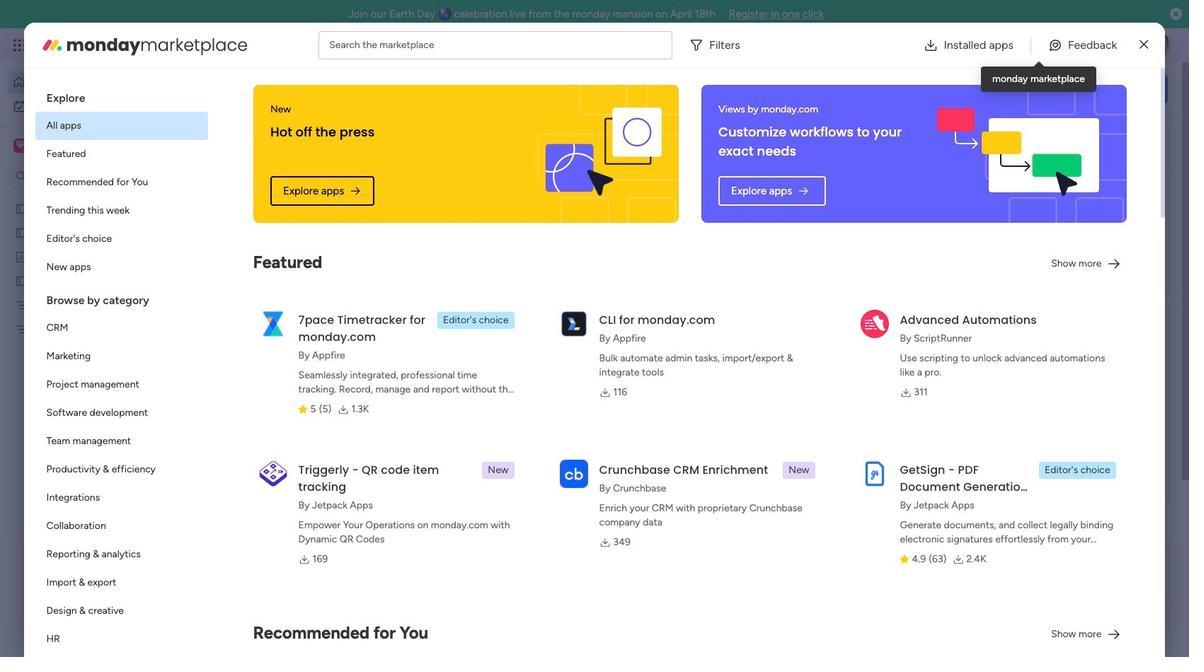 Task type: describe. For each thing, give the bounding box(es) containing it.
public dashboard image
[[15, 250, 28, 263]]

2 horizontal spatial component image
[[699, 309, 712, 322]]

0 horizontal spatial component image
[[236, 482, 249, 495]]

0 horizontal spatial terry turtle image
[[252, 610, 280, 639]]

v2 user feedback image
[[967, 81, 978, 97]]

workspace image
[[16, 138, 25, 154]]

2 image
[[980, 29, 992, 45]]

1 vertical spatial public board image
[[15, 226, 28, 239]]

1 check circle image from the top
[[977, 161, 986, 172]]

templates image image
[[968, 313, 1155, 411]]

0 horizontal spatial banner logo image
[[546, 108, 662, 200]]

1 horizontal spatial monday marketplace image
[[1031, 38, 1046, 52]]

add to favorites image
[[420, 460, 434, 475]]

help image
[[1097, 38, 1111, 52]]

circle o image
[[977, 215, 986, 226]]

workspace image
[[13, 138, 28, 154]]

Search in workspace field
[[30, 168, 118, 184]]

0 horizontal spatial monday marketplace image
[[41, 34, 63, 56]]

quick search results list box
[[219, 161, 922, 522]]

public board image
[[15, 274, 28, 287]]

0 vertical spatial public board image
[[15, 202, 28, 215]]



Task type: vqa. For each thing, say whether or not it's contained in the screenshot.
Automate
no



Task type: locate. For each thing, give the bounding box(es) containing it.
1 vertical spatial check circle image
[[977, 179, 986, 190]]

monday marketplace image right select product image on the left top
[[41, 34, 63, 56]]

1 horizontal spatial component image
[[468, 309, 481, 322]]

0 vertical spatial heading
[[35, 79, 208, 112]]

1 horizontal spatial terry turtle image
[[1150, 34, 1172, 57]]

app logo image
[[259, 310, 287, 338], [560, 310, 588, 338], [861, 310, 889, 338], [259, 460, 287, 488], [560, 460, 588, 488], [861, 460, 889, 488]]

banner logo image
[[926, 85, 1110, 223], [546, 108, 662, 200]]

0 vertical spatial check circle image
[[977, 161, 986, 172]]

1 vertical spatial terry turtle image
[[252, 610, 280, 639]]

option
[[8, 71, 172, 93], [8, 95, 172, 118], [35, 112, 208, 140], [35, 140, 208, 168], [35, 168, 208, 197], [0, 196, 181, 199], [35, 197, 208, 225], [35, 225, 208, 253], [35, 253, 208, 282], [35, 314, 208, 343], [35, 343, 208, 371], [35, 371, 208, 399], [35, 399, 208, 428], [35, 428, 208, 456], [35, 456, 208, 484], [35, 484, 208, 513], [35, 513, 208, 541], [35, 541, 208, 569], [35, 569, 208, 597], [35, 597, 208, 626], [35, 626, 208, 654]]

search everything image
[[1066, 38, 1080, 52]]

monday marketplace image
[[41, 34, 63, 56], [1031, 38, 1046, 52]]

list box
[[35, 79, 208, 658], [0, 194, 181, 532]]

dapulse x slim image
[[1140, 36, 1148, 53], [1147, 131, 1164, 148]]

1 vertical spatial heading
[[35, 282, 208, 314]]

0 vertical spatial terry turtle image
[[1150, 34, 1172, 57]]

heading
[[35, 79, 208, 112], [35, 282, 208, 314]]

see plans image
[[235, 38, 248, 53]]

component image
[[468, 309, 481, 322], [699, 309, 712, 322], [236, 482, 249, 495]]

workspace selection element
[[13, 137, 118, 156]]

1 vertical spatial dapulse x slim image
[[1147, 131, 1164, 148]]

monday marketplace image left search everything image
[[1031, 38, 1046, 52]]

2 vertical spatial public board image
[[236, 460, 252, 476]]

public board image
[[15, 202, 28, 215], [15, 226, 28, 239], [236, 460, 252, 476]]

1 horizontal spatial banner logo image
[[926, 85, 1110, 223]]

update feed image
[[969, 38, 983, 52]]

check circle image
[[977, 161, 986, 172], [977, 179, 986, 190]]

terry turtle image
[[1150, 34, 1172, 57], [252, 610, 280, 639]]

2 check circle image from the top
[[977, 179, 986, 190]]

0 vertical spatial dapulse x slim image
[[1140, 36, 1148, 53]]

public board image inside quick search results list box
[[236, 460, 252, 476]]

select product image
[[13, 38, 27, 52]]

2 heading from the top
[[35, 282, 208, 314]]

notifications image
[[938, 38, 952, 52]]

v2 bolt switch image
[[1077, 81, 1086, 97]]

1 heading from the top
[[35, 79, 208, 112]]



